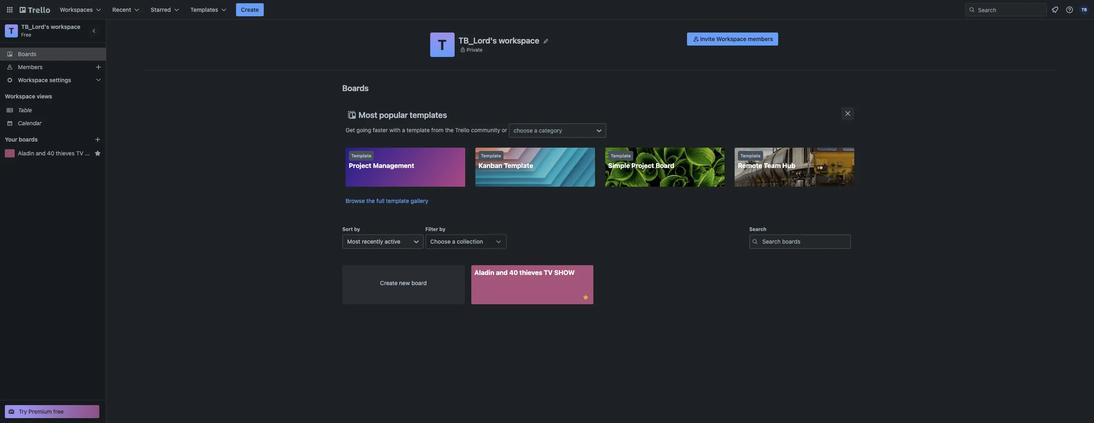 Task type: locate. For each thing, give the bounding box(es) containing it.
add board image
[[94, 136, 101, 143]]

0 horizontal spatial aladin
[[18, 150, 34, 157]]

aladin down boards
[[18, 150, 34, 157]]

1 vertical spatial workspace
[[18, 77, 48, 83]]

recent button
[[107, 3, 144, 16]]

workspace inside tb_lord's workspace free
[[51, 23, 80, 30]]

most down sort by
[[347, 238, 360, 245]]

1 horizontal spatial create
[[380, 280, 398, 287]]

members
[[748, 35, 773, 42]]

1 horizontal spatial aladin and 40 thieves tv show
[[474, 269, 575, 276]]

a for choose a category
[[534, 127, 537, 134]]

most popular templates
[[359, 110, 447, 120]]

hub
[[783, 162, 796, 169]]

1 horizontal spatial tv
[[544, 269, 553, 276]]

recent
[[112, 6, 131, 13]]

your boards with 1 items element
[[5, 135, 82, 145]]

show
[[85, 150, 102, 157], [554, 269, 575, 276]]

1 vertical spatial aladin and 40 thieves tv show
[[474, 269, 575, 276]]

remote
[[738, 162, 762, 169]]

0 vertical spatial workspace
[[51, 23, 80, 30]]

the
[[445, 126, 454, 133], [366, 197, 375, 204]]

a
[[402, 126, 405, 133], [534, 127, 537, 134], [452, 238, 455, 245]]

1 by from the left
[[354, 226, 360, 232]]

template up remote
[[741, 153, 761, 158]]

40
[[47, 150, 54, 157], [509, 269, 518, 276]]

0 horizontal spatial t
[[9, 26, 14, 35]]

1 vertical spatial workspace
[[499, 36, 539, 45]]

workspace for tb_lord's workspace
[[499, 36, 539, 45]]

trello
[[455, 126, 470, 133]]

template right kanban
[[504, 162, 533, 169]]

1 horizontal spatial tb_lord's
[[459, 36, 497, 45]]

0 notifications image
[[1050, 5, 1060, 15]]

template
[[407, 126, 430, 133], [386, 197, 409, 204]]

Search text field
[[749, 234, 851, 249]]

template right full
[[386, 197, 409, 204]]

tb_lord's up the free
[[21, 23, 49, 30]]

0 vertical spatial most
[[359, 110, 377, 120]]

1 horizontal spatial and
[[496, 269, 508, 276]]

template inside template project management
[[351, 153, 371, 158]]

0 vertical spatial thieves
[[56, 150, 75, 157]]

sort
[[342, 226, 353, 232]]

0 horizontal spatial 40
[[47, 150, 54, 157]]

project inside template simple project board
[[632, 162, 654, 169]]

free
[[53, 408, 64, 415]]

0 vertical spatial template
[[407, 126, 430, 133]]

boards link
[[0, 48, 106, 61]]

tv
[[76, 150, 83, 157], [544, 269, 553, 276]]

template for project
[[351, 153, 371, 158]]

workspace for views
[[5, 93, 35, 100]]

browse the full template gallery
[[346, 197, 428, 204]]

template
[[351, 153, 371, 158], [481, 153, 501, 158], [611, 153, 631, 158], [741, 153, 761, 158], [504, 162, 533, 169]]

template up simple
[[611, 153, 631, 158]]

0 horizontal spatial aladin and 40 thieves tv show
[[18, 150, 102, 157]]

1 vertical spatial show
[[554, 269, 575, 276]]

template down going
[[351, 153, 371, 158]]

0 horizontal spatial boards
[[18, 50, 36, 57]]

1 horizontal spatial workspace
[[499, 36, 539, 45]]

boards
[[18, 50, 36, 57], [342, 83, 369, 93]]

template down templates
[[407, 126, 430, 133]]

try premium free
[[19, 408, 64, 415]]

tb_lord's up "private"
[[459, 36, 497, 45]]

0 horizontal spatial workspace
[[51, 23, 80, 30]]

1 vertical spatial 40
[[509, 269, 518, 276]]

workspace right invite
[[717, 35, 747, 42]]

1 project from the left
[[349, 162, 371, 169]]

1 vertical spatial t
[[438, 36, 447, 53]]

0 horizontal spatial tv
[[76, 150, 83, 157]]

most up going
[[359, 110, 377, 120]]

0 vertical spatial boards
[[18, 50, 36, 57]]

2 vertical spatial workspace
[[5, 93, 35, 100]]

0 vertical spatial aladin and 40 thieves tv show link
[[18, 149, 102, 158]]

0 horizontal spatial tb_lord's
[[21, 23, 49, 30]]

table link
[[18, 106, 101, 114]]

create for create new board
[[380, 280, 398, 287]]

tb_lord's
[[21, 23, 49, 30], [459, 36, 497, 45]]

0 vertical spatial the
[[445, 126, 454, 133]]

most for most recently active
[[347, 238, 360, 245]]

t inside button
[[438, 36, 447, 53]]

by right filter
[[439, 226, 445, 232]]

browse the full template gallery link
[[346, 197, 428, 204]]

1 vertical spatial tv
[[544, 269, 553, 276]]

open information menu image
[[1066, 6, 1074, 14]]

by
[[354, 226, 360, 232], [439, 226, 445, 232]]

0 horizontal spatial create
[[241, 6, 259, 13]]

1 vertical spatial boards
[[342, 83, 369, 93]]

table
[[18, 107, 32, 114]]

most
[[359, 110, 377, 120], [347, 238, 360, 245]]

most for most popular templates
[[359, 110, 377, 120]]

1 horizontal spatial by
[[439, 226, 445, 232]]

choose
[[514, 127, 533, 134]]

workspace navigation collapse icon image
[[89, 25, 100, 37]]

project left board
[[632, 162, 654, 169]]

template inside template remote team hub
[[741, 153, 761, 158]]

t left the free
[[9, 26, 14, 35]]

workspace down members
[[18, 77, 48, 83]]

templates button
[[186, 3, 231, 16]]

1 vertical spatial aladin
[[474, 269, 494, 276]]

1 vertical spatial and
[[496, 269, 508, 276]]

tb_lord's inside tb_lord's workspace free
[[21, 23, 49, 30]]

calendar
[[18, 120, 42, 127]]

2 horizontal spatial a
[[534, 127, 537, 134]]

2 project from the left
[[632, 162, 654, 169]]

workspace inside button
[[717, 35, 747, 42]]

0 horizontal spatial project
[[349, 162, 371, 169]]

0 vertical spatial aladin
[[18, 150, 34, 157]]

workspace for tb_lord's workspace free
[[51, 23, 80, 30]]

1 horizontal spatial aladin and 40 thieves tv show link
[[471, 265, 594, 305]]

back to home image
[[20, 3, 50, 16]]

kanban
[[479, 162, 502, 169]]

sm image
[[692, 35, 700, 43]]

0 vertical spatial tb_lord's
[[21, 23, 49, 30]]

template up kanban
[[481, 153, 501, 158]]

filter
[[425, 226, 438, 232]]

aladin and 40 thieves tv show link
[[18, 149, 102, 158], [471, 265, 594, 305]]

0 horizontal spatial by
[[354, 226, 360, 232]]

1 vertical spatial tb_lord's
[[459, 36, 497, 45]]

0 vertical spatial aladin and 40 thieves tv show
[[18, 150, 102, 157]]

project
[[349, 162, 371, 169], [632, 162, 654, 169]]

0 horizontal spatial aladin and 40 thieves tv show link
[[18, 149, 102, 158]]

templates
[[410, 110, 447, 120]]

0 vertical spatial and
[[36, 150, 46, 157]]

board
[[412, 280, 427, 287]]

the left full
[[366, 197, 375, 204]]

0 horizontal spatial the
[[366, 197, 375, 204]]

2 by from the left
[[439, 226, 445, 232]]

0 vertical spatial t
[[9, 26, 14, 35]]

a inside button
[[452, 238, 455, 245]]

workspace for settings
[[18, 77, 48, 83]]

1 vertical spatial most
[[347, 238, 360, 245]]

by right sort
[[354, 226, 360, 232]]

workspace
[[717, 35, 747, 42], [18, 77, 48, 83], [5, 93, 35, 100]]

new
[[399, 280, 410, 287]]

create inside create button
[[241, 6, 259, 13]]

0 horizontal spatial and
[[36, 150, 46, 157]]

or
[[502, 126, 507, 133]]

aladin down "collection"
[[474, 269, 494, 276]]

get going faster with a template from the trello community or
[[346, 126, 509, 133]]

with
[[390, 126, 401, 133]]

members
[[18, 64, 43, 70]]

1 vertical spatial template
[[386, 197, 409, 204]]

1 horizontal spatial boards
[[342, 83, 369, 93]]

0 vertical spatial 40
[[47, 150, 54, 157]]

template inside template simple project board
[[611, 153, 631, 158]]

1 vertical spatial create
[[380, 280, 398, 287]]

aladin and 40 thieves tv show
[[18, 150, 102, 157], [474, 269, 575, 276]]

workspace
[[51, 23, 80, 30], [499, 36, 539, 45]]

0 vertical spatial create
[[241, 6, 259, 13]]

1 horizontal spatial the
[[445, 126, 454, 133]]

0 vertical spatial workspace
[[717, 35, 747, 42]]

t left "private"
[[438, 36, 447, 53]]

tyler black (tylerblack440) image
[[1080, 5, 1089, 15]]

gallery
[[411, 197, 428, 204]]

the right from
[[445, 126, 454, 133]]

search
[[749, 226, 767, 232]]

aladin
[[18, 150, 34, 157], [474, 269, 494, 276]]

1 horizontal spatial aladin
[[474, 269, 494, 276]]

category
[[539, 127, 562, 134]]

1 horizontal spatial thieves
[[520, 269, 542, 276]]

workspace inside dropdown button
[[18, 77, 48, 83]]

0 horizontal spatial show
[[85, 150, 102, 157]]

project left management
[[349, 162, 371, 169]]

1 vertical spatial aladin and 40 thieves tv show link
[[471, 265, 594, 305]]

choose a collection
[[430, 238, 483, 245]]

1 horizontal spatial project
[[632, 162, 654, 169]]

invite workspace members
[[700, 35, 773, 42]]

by for sort by
[[354, 226, 360, 232]]

0 vertical spatial tv
[[76, 150, 83, 157]]

1 horizontal spatial t
[[438, 36, 447, 53]]

most recently active
[[347, 238, 400, 245]]

views
[[37, 93, 52, 100]]

workspace up 'table'
[[5, 93, 35, 100]]

try premium free button
[[5, 405, 99, 418]]

workspaces button
[[55, 3, 106, 16]]

t button
[[430, 33, 455, 57]]

starred icon image
[[94, 150, 101, 157]]

t
[[9, 26, 14, 35], [438, 36, 447, 53]]

1 horizontal spatial a
[[452, 238, 455, 245]]

workspace settings
[[18, 77, 71, 83]]



Task type: vqa. For each thing, say whether or not it's contained in the screenshot.
MY BOARD link to the top
no



Task type: describe. For each thing, give the bounding box(es) containing it.
1 horizontal spatial show
[[554, 269, 575, 276]]

try
[[19, 408, 27, 415]]

simple
[[608, 162, 630, 169]]

starred button
[[146, 3, 184, 16]]

t for t link
[[9, 26, 14, 35]]

going
[[357, 126, 371, 133]]

templates
[[190, 6, 218, 13]]

tb_lord's for tb_lord's workspace
[[459, 36, 497, 45]]

template remote team hub
[[738, 153, 796, 169]]

create for create
[[241, 6, 259, 13]]

team
[[764, 162, 781, 169]]

choose a collection button
[[425, 234, 507, 249]]

by for filter by
[[439, 226, 445, 232]]

collection
[[457, 238, 483, 245]]

starred
[[151, 6, 171, 13]]

board
[[656, 162, 675, 169]]

t for t button
[[438, 36, 447, 53]]

1 vertical spatial the
[[366, 197, 375, 204]]

tb_lord's workspace link
[[21, 23, 80, 30]]

create new board
[[380, 280, 427, 287]]

create button
[[236, 3, 264, 16]]

tb_lord's for tb_lord's workspace free
[[21, 23, 49, 30]]

template for simple
[[611, 153, 631, 158]]

popular
[[379, 110, 408, 120]]

template for remote
[[741, 153, 761, 158]]

tb_lord's workspace
[[459, 36, 539, 45]]

members link
[[0, 61, 106, 74]]

invite workspace members button
[[687, 33, 778, 46]]

private
[[467, 47, 483, 53]]

0 vertical spatial show
[[85, 150, 102, 157]]

browse
[[346, 197, 365, 204]]

from
[[431, 126, 444, 133]]

choose
[[430, 238, 451, 245]]

get
[[346, 126, 355, 133]]

invite
[[700, 35, 715, 42]]

filter by
[[425, 226, 445, 232]]

template for kanban
[[481, 153, 501, 158]]

template kanban template
[[479, 153, 533, 169]]

sort by
[[342, 226, 360, 232]]

boards
[[19, 136, 38, 143]]

workspace settings button
[[0, 74, 106, 87]]

active
[[385, 238, 400, 245]]

0 horizontal spatial a
[[402, 126, 405, 133]]

template project management
[[349, 153, 414, 169]]

1 horizontal spatial 40
[[509, 269, 518, 276]]

management
[[373, 162, 414, 169]]

click to unstar this board. it will be removed from your starred list. image
[[582, 294, 589, 301]]

premium
[[29, 408, 52, 415]]

your boards
[[5, 136, 38, 143]]

settings
[[49, 77, 71, 83]]

t link
[[5, 24, 18, 37]]

search image
[[969, 7, 975, 13]]

free
[[21, 32, 31, 38]]

primary element
[[0, 0, 1094, 20]]

Search field
[[975, 4, 1047, 16]]

your
[[5, 136, 17, 143]]

0 horizontal spatial thieves
[[56, 150, 75, 157]]

full
[[376, 197, 385, 204]]

workspace views
[[5, 93, 52, 100]]

calendar link
[[18, 119, 101, 127]]

choose a category
[[514, 127, 562, 134]]

workspaces
[[60, 6, 93, 13]]

faster
[[373, 126, 388, 133]]

project inside template project management
[[349, 162, 371, 169]]

recently
[[362, 238, 383, 245]]

a for choose a collection
[[452, 238, 455, 245]]

community
[[471, 126, 500, 133]]

tb_lord's workspace free
[[21, 23, 80, 38]]

template simple project board
[[608, 153, 675, 169]]

1 vertical spatial thieves
[[520, 269, 542, 276]]



